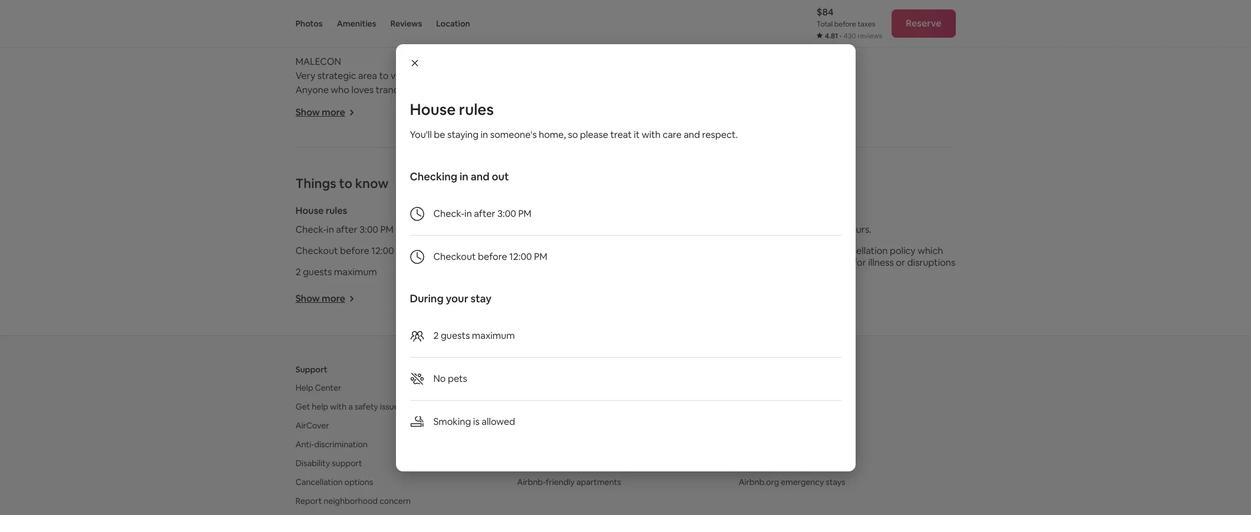 Task type: locate. For each thing, give the bounding box(es) containing it.
0 horizontal spatial cancellation
[[763, 224, 815, 236]]

rules down outdoors
[[459, 99, 494, 119]]

reviews
[[390, 18, 422, 29]]

the right visit
[[410, 70, 425, 82]]

1 horizontal spatial 3:00
[[497, 207, 516, 220]]

area
[[358, 70, 377, 82]]

use
[[886, 7, 896, 14]]

1 vertical spatial show
[[296, 293, 320, 305]]

1 vertical spatial and
[[471, 169, 490, 183]]

reserve
[[906, 17, 942, 29]]

hours.
[[845, 224, 872, 236]]

respect.
[[702, 128, 738, 141]]

house down things
[[296, 205, 324, 217]]

0 horizontal spatial house
[[296, 205, 324, 217]]

for left 48
[[817, 224, 830, 236]]

3:00 left safety
[[497, 207, 516, 220]]

view
[[593, 84, 612, 96]]

airbnb.org
[[739, 477, 779, 488]]

cancellation up the 'host's'
[[763, 224, 815, 236]]

0 horizontal spatial check-in after 3:00 pm
[[296, 224, 394, 236]]

alarm
[[599, 224, 623, 236], [550, 245, 575, 257]]

1 vertical spatial 2 guests maximum
[[433, 329, 515, 342]]

0 horizontal spatial check-
[[296, 224, 327, 236]]

1 horizontal spatial house rules
[[410, 99, 494, 119]]

3:00 down know
[[359, 224, 378, 236]]

1 more from the top
[[322, 106, 345, 119]]

by
[[775, 268, 786, 281]]

after down things to know
[[336, 224, 357, 236]]

2 vertical spatial a
[[348, 402, 353, 412]]

policy
[[890, 245, 916, 257]]

before inside house rules dialog
[[478, 250, 507, 263]]

you
[[805, 257, 821, 269]]

4.81 · 430 reviews
[[825, 31, 882, 41]]

0 horizontal spatial to
[[339, 175, 352, 192]]

1 horizontal spatial guests
[[441, 329, 470, 342]]

1 horizontal spatial rules
[[459, 99, 494, 119]]

0 horizontal spatial not
[[577, 245, 592, 257]]

alarm down monoxide
[[550, 245, 575, 257]]

check- inside house rules dialog
[[433, 207, 465, 220]]

house down walking
[[410, 99, 456, 119]]

12:00
[[371, 245, 394, 257], [509, 250, 532, 263]]

0 horizontal spatial guests
[[303, 266, 332, 278]]

1 vertical spatial house
[[296, 205, 324, 217]]

1 horizontal spatial cancellation
[[836, 245, 888, 257]]

aircover
[[296, 420, 329, 431]]

0 vertical spatial a
[[922, 7, 925, 14]]

1 vertical spatial not
[[577, 245, 592, 257]]

0 vertical spatial maximum
[[334, 266, 377, 278]]

of left use
[[879, 7, 884, 14]]

0 vertical spatial 2
[[296, 266, 301, 278]]

1 show from the top
[[296, 106, 320, 119]]

show
[[296, 106, 320, 119], [296, 293, 320, 305]]

1 vertical spatial show more
[[296, 293, 345, 305]]

2 more from the top
[[322, 293, 345, 305]]

things to know
[[296, 175, 389, 192]]

1 horizontal spatial check-
[[433, 207, 465, 220]]

0 vertical spatial more
[[322, 106, 345, 119]]

help center
[[296, 383, 341, 393]]

1 horizontal spatial and
[[684, 128, 700, 141]]

house for check-
[[296, 205, 324, 217]]

1 vertical spatial with
[[330, 402, 347, 412]]

1 vertical spatial check-in after 3:00 pm
[[296, 224, 394, 236]]

center
[[315, 383, 341, 393]]

get help with a safety issue link
[[296, 402, 399, 412]]

0 vertical spatial house
[[410, 99, 456, 119]]

0 vertical spatial check-in after 3:00 pm
[[433, 207, 532, 220]]

a inside malecon very strategic area to visit the points of greatest tourist interest. anyone who loves tranquility, walking outdoors enjoying a wonderful view of the caribbean sea here can do so.
[[539, 84, 544, 96]]

report down 'cancellation'
[[296, 496, 322, 507]]

cancellation options
[[296, 477, 373, 488]]

reported
[[642, 224, 681, 236], [594, 245, 633, 257]]

get help with a safety issue
[[296, 402, 399, 412]]

1 vertical spatial cancellation
[[836, 245, 888, 257]]

total
[[817, 19, 833, 29]]

cancellation down hours.
[[836, 245, 888, 257]]

aircover link
[[296, 420, 329, 431]]

cancel
[[823, 257, 851, 269]]

1 horizontal spatial for
[[854, 257, 866, 269]]

report for report a map error
[[903, 7, 920, 14]]

for inside review the host's full cancellation policy which applies even if you cancel for illness or disruptions caused by covid-19.
[[854, 257, 866, 269]]

1 vertical spatial alarm
[[550, 245, 575, 257]]

pets
[[448, 372, 467, 385]]

anti-
[[296, 439, 314, 450]]

rules inside dialog
[[459, 99, 494, 119]]

smoke alarm not reported
[[519, 245, 633, 257]]

terms of use
[[861, 7, 896, 14]]

not right monoxide
[[625, 224, 640, 236]]

in down things to know
[[327, 224, 334, 236]]

1 horizontal spatial alarm
[[599, 224, 623, 236]]

photos button
[[296, 0, 323, 47]]

with right the it
[[642, 128, 661, 141]]

0 vertical spatial the
[[410, 70, 425, 82]]

amenities
[[337, 18, 376, 29]]

1 horizontal spatial not
[[625, 224, 640, 236]]

1 vertical spatial maximum
[[472, 329, 515, 342]]

0 vertical spatial to
[[379, 70, 389, 82]]

not down monoxide
[[577, 245, 592, 257]]

1 horizontal spatial of
[[615, 84, 624, 96]]

and right care
[[684, 128, 700, 141]]

report for report neighborhood concern
[[296, 496, 322, 507]]

airbnb.org emergency stays
[[739, 477, 845, 488]]

2 guests maximum
[[296, 266, 377, 278], [433, 329, 515, 342]]

even
[[775, 257, 796, 269]]

of right points
[[456, 70, 465, 82]]

0 vertical spatial and
[[684, 128, 700, 141]]

2 horizontal spatial before
[[834, 19, 856, 29]]

here
[[708, 84, 727, 96]]

1 vertical spatial for
[[854, 257, 866, 269]]

of right view
[[615, 84, 624, 96]]

emergency
[[781, 477, 824, 488]]

1 horizontal spatial report
[[903, 7, 920, 14]]

1 horizontal spatial a
[[539, 84, 544, 96]]

1 horizontal spatial 2
[[433, 329, 439, 342]]

check-in after 3:00 pm down things to know
[[296, 224, 394, 236]]

house inside dialog
[[410, 99, 456, 119]]

0 horizontal spatial checkout
[[296, 245, 338, 257]]

0 vertical spatial with
[[642, 128, 661, 141]]

2 horizontal spatial the
[[775, 245, 789, 257]]

map
[[927, 7, 938, 14]]

interest.
[[537, 70, 572, 82]]

0 horizontal spatial of
[[456, 70, 465, 82]]

3:00 inside house rules dialog
[[497, 207, 516, 220]]

0 vertical spatial for
[[817, 224, 830, 236]]

safety
[[355, 402, 378, 412]]

report up reserve
[[903, 7, 920, 14]]

1 vertical spatial to
[[339, 175, 352, 192]]

in down checking in and out
[[464, 207, 472, 220]]

430
[[844, 31, 856, 41]]

of
[[879, 7, 884, 14], [456, 70, 465, 82], [615, 84, 624, 96]]

and left out
[[471, 169, 490, 183]]

loves
[[351, 84, 374, 96]]

1 vertical spatial house rules
[[296, 205, 347, 217]]

check-
[[433, 207, 465, 220], [296, 224, 327, 236]]

for left 'illness'
[[854, 257, 866, 269]]

pm
[[518, 207, 532, 220], [380, 224, 394, 236], [396, 245, 409, 257], [534, 250, 547, 263]]

1 vertical spatial more
[[322, 293, 345, 305]]

house for you'll
[[410, 99, 456, 119]]

more for 2nd show more button from the top
[[322, 293, 345, 305]]

a down 'interest.'
[[539, 84, 544, 96]]

0 vertical spatial 3:00
[[497, 207, 516, 220]]

check-in after 3:00 pm inside house rules dialog
[[433, 207, 532, 220]]

2 horizontal spatial of
[[879, 7, 884, 14]]

so.
[[761, 84, 773, 96]]

1 vertical spatial show more button
[[296, 293, 355, 305]]

0 vertical spatial reported
[[642, 224, 681, 236]]

check- down checking in and out
[[433, 207, 465, 220]]

to left know
[[339, 175, 352, 192]]

0 horizontal spatial house rules
[[296, 205, 347, 217]]

0 vertical spatial after
[[474, 207, 495, 220]]

more for 2nd show more button from the bottom of the page
[[322, 106, 345, 119]]

very
[[296, 70, 315, 82]]

1 vertical spatial the
[[626, 84, 640, 96]]

checking in and out
[[410, 169, 509, 183]]

in
[[481, 128, 488, 141], [460, 169, 468, 183], [464, 207, 472, 220], [327, 224, 334, 236]]

500
[[800, 7, 810, 14]]

the left if
[[775, 245, 789, 257]]

0 horizontal spatial rules
[[326, 205, 347, 217]]

sea
[[690, 84, 706, 96]]

you'll be staying in someone's home, so please treat it with care and respect.
[[410, 128, 738, 141]]

help
[[312, 402, 328, 412]]

check-in after 3:00 pm down out
[[433, 207, 532, 220]]

property
[[558, 205, 598, 217]]

1 horizontal spatial after
[[474, 207, 495, 220]]

cancellation
[[763, 224, 815, 236], [836, 245, 888, 257]]

house rules for in
[[296, 205, 347, 217]]

visit
[[391, 70, 408, 82]]

1 vertical spatial report
[[296, 496, 322, 507]]

0 vertical spatial alarm
[[599, 224, 623, 236]]

it
[[634, 128, 640, 141]]

1 horizontal spatial with
[[642, 128, 661, 141]]

house rules down walking
[[410, 99, 494, 119]]

a left safety
[[348, 402, 353, 412]]

alarm right monoxide
[[599, 224, 623, 236]]

rules for after
[[326, 205, 347, 217]]

greatest
[[467, 70, 504, 82]]

1 horizontal spatial to
[[379, 70, 389, 82]]

1 vertical spatial guests
[[441, 329, 470, 342]]

terms
[[861, 7, 878, 14]]

0 horizontal spatial 12:00
[[371, 245, 394, 257]]

0 horizontal spatial after
[[336, 224, 357, 236]]

anti-discrimination
[[296, 439, 368, 450]]

malecon
[[296, 56, 341, 68]]

0 vertical spatial show more
[[296, 106, 345, 119]]

house rules inside dialog
[[410, 99, 494, 119]]

help
[[296, 383, 313, 393]]

disruptions
[[907, 257, 956, 269]]

0 horizontal spatial 2 guests maximum
[[296, 266, 377, 278]]

1 horizontal spatial checkout
[[433, 250, 476, 263]]

discrimination
[[314, 439, 368, 450]]

1 horizontal spatial check-in after 3:00 pm
[[433, 207, 532, 220]]

carbon
[[519, 224, 551, 236]]

1 vertical spatial 3:00
[[359, 224, 378, 236]]

1 horizontal spatial before
[[478, 250, 507, 263]]

home,
[[539, 128, 566, 141]]

0 vertical spatial not
[[625, 224, 640, 236]]

tranquility,
[[376, 84, 421, 96]]

photos
[[296, 18, 323, 29]]

support
[[296, 364, 327, 375]]

guests
[[303, 266, 332, 278], [441, 329, 470, 342]]

1 horizontal spatial maximum
[[472, 329, 515, 342]]

with right the help
[[330, 402, 347, 412]]

after inside house rules dialog
[[474, 207, 495, 220]]

and
[[684, 128, 700, 141], [471, 169, 490, 183]]

2 inside house rules dialog
[[433, 329, 439, 342]]

maximum inside house rules dialog
[[472, 329, 515, 342]]

house rules down things
[[296, 205, 347, 217]]

check- down things
[[296, 224, 327, 236]]

before
[[834, 19, 856, 29], [340, 245, 369, 257], [478, 250, 507, 263]]

1 horizontal spatial house
[[410, 99, 456, 119]]

house rules dialog
[[396, 44, 855, 471]]

0 horizontal spatial with
[[330, 402, 347, 412]]

the
[[410, 70, 425, 82], [626, 84, 640, 96], [775, 245, 789, 257]]

0 vertical spatial cancellation
[[763, 224, 815, 236]]

1 vertical spatial a
[[539, 84, 544, 96]]

in right checking
[[460, 169, 468, 183]]

after down out
[[474, 207, 495, 220]]

0 vertical spatial show more button
[[296, 106, 355, 119]]

0 vertical spatial house rules
[[410, 99, 494, 119]]

48
[[832, 224, 843, 236]]

0 vertical spatial report
[[903, 7, 920, 14]]

the right view
[[626, 84, 640, 96]]

google map
showing 13 points of interest. including 1 saved point of interest. region
[[251, 0, 1006, 37]]

1 vertical spatial rules
[[326, 205, 347, 217]]

0 vertical spatial show
[[296, 106, 320, 119]]

0 vertical spatial check-
[[433, 207, 465, 220]]

2 vertical spatial the
[[775, 245, 789, 257]]

disability
[[296, 458, 330, 469]]

2
[[296, 266, 301, 278], [433, 329, 439, 342]]

cancellation
[[296, 477, 343, 488]]

1 horizontal spatial reported
[[642, 224, 681, 236]]

a left map
[[922, 7, 925, 14]]

during
[[410, 291, 444, 305]]

terms of use link
[[861, 7, 896, 14]]

to left visit
[[379, 70, 389, 82]]

rules down things to know
[[326, 205, 347, 217]]

1 horizontal spatial the
[[626, 84, 640, 96]]

1 vertical spatial after
[[336, 224, 357, 236]]

2 show more from the top
[[296, 293, 345, 305]]

checkout before 12:00 pm inside house rules dialog
[[433, 250, 547, 263]]

support
[[332, 458, 362, 469]]



Task type: describe. For each thing, give the bounding box(es) containing it.
the inside review the host's full cancellation policy which applies even if you cancel for illness or disruptions caused by covid-19.
[[775, 245, 789, 257]]

before inside $84 total before taxes
[[834, 19, 856, 29]]

1 vertical spatial check-
[[296, 224, 327, 236]]

rules for staying
[[459, 99, 494, 119]]

12:00 inside house rules dialog
[[509, 250, 532, 263]]

4.81
[[825, 31, 838, 41]]

0 horizontal spatial the
[[410, 70, 425, 82]]

m
[[811, 7, 817, 14]]

0 horizontal spatial 2
[[296, 266, 301, 278]]

1 show more from the top
[[296, 106, 345, 119]]

airbnb-
[[517, 477, 546, 488]]

disability support
[[296, 458, 362, 469]]

stays
[[826, 477, 845, 488]]

know
[[355, 175, 389, 192]]

your
[[446, 291, 468, 305]]

who
[[331, 84, 349, 96]]

applies
[[742, 257, 773, 269]]

malecon very strategic area to visit the points of greatest tourist interest. anyone who loves tranquility, walking outdoors enjoying a wonderful view of the caribbean sea here can do so.
[[296, 56, 773, 96]]

location button
[[436, 0, 470, 47]]

2 show more button from the top
[[296, 293, 355, 305]]

airbnb-friendly apartments link
[[517, 477, 621, 488]]

options
[[345, 477, 373, 488]]

be
[[434, 128, 445, 141]]

apartments
[[577, 477, 621, 488]]

no
[[433, 372, 446, 385]]

neighborhood
[[324, 496, 378, 507]]

report neighborhood concern link
[[296, 496, 411, 507]]

issue
[[380, 402, 399, 412]]

things
[[296, 175, 336, 192]]

caribbean
[[642, 84, 688, 96]]

safety & property
[[519, 205, 598, 217]]

outdoors
[[458, 84, 498, 96]]

please
[[580, 128, 608, 141]]

wonderful
[[546, 84, 590, 96]]

airbnb-friendly apartments
[[517, 477, 621, 488]]

0 horizontal spatial maximum
[[334, 266, 377, 278]]

airbnb.org emergency stays link
[[739, 477, 845, 488]]

or
[[896, 257, 905, 269]]

someone's
[[490, 128, 537, 141]]

report a map error
[[903, 7, 952, 14]]

to inside malecon very strategic area to visit the points of greatest tourist interest. anyone who loves tranquility, walking outdoors enjoying a wonderful view of the caribbean sea here can do so.
[[379, 70, 389, 82]]

guests inside house rules dialog
[[441, 329, 470, 342]]

report a map error link
[[903, 7, 952, 14]]

with inside house rules dialog
[[642, 128, 661, 141]]

is
[[473, 415, 480, 428]]

carbon monoxide alarm not reported
[[519, 224, 681, 236]]

do
[[747, 84, 758, 96]]

monoxide
[[553, 224, 597, 236]]

which
[[918, 245, 943, 257]]

$84
[[817, 6, 834, 18]]

free
[[742, 224, 761, 236]]

0 horizontal spatial before
[[340, 245, 369, 257]]

stay
[[471, 291, 492, 305]]

help center link
[[296, 383, 341, 393]]

500 m button
[[796, 7, 858, 15]]

smoke
[[519, 245, 548, 257]]

2 show from the top
[[296, 293, 320, 305]]

2 guests maximum inside house rules dialog
[[433, 329, 515, 342]]

house rules for be
[[410, 99, 494, 119]]

caused
[[742, 268, 773, 281]]

so
[[568, 128, 578, 141]]

checking
[[410, 169, 457, 183]]

2 horizontal spatial a
[[922, 7, 925, 14]]

1 vertical spatial of
[[456, 70, 465, 82]]

amenities button
[[337, 0, 376, 47]]

·
[[840, 31, 841, 41]]

tourist
[[506, 70, 535, 82]]

walking
[[423, 84, 456, 96]]

0 vertical spatial 2 guests maximum
[[296, 266, 377, 278]]

checkout inside house rules dialog
[[433, 250, 476, 263]]

strategic
[[317, 70, 356, 82]]

location
[[436, 18, 470, 29]]

report neighborhood concern
[[296, 496, 411, 507]]

you'll
[[410, 128, 432, 141]]

0 horizontal spatial alarm
[[550, 245, 575, 257]]

concern
[[380, 496, 411, 507]]

full
[[820, 245, 834, 257]]

staying
[[447, 128, 479, 141]]

0 horizontal spatial reported
[[594, 245, 633, 257]]

reviews
[[858, 31, 882, 41]]

0 horizontal spatial checkout before 12:00 pm
[[296, 245, 409, 257]]

review
[[742, 245, 773, 257]]

review the host's full cancellation policy which applies even if you cancel for illness or disruptions caused by covid-19.
[[742, 245, 956, 281]]

illness
[[868, 257, 894, 269]]

covid-
[[788, 268, 821, 281]]

treat
[[610, 128, 632, 141]]

0 vertical spatial guests
[[303, 266, 332, 278]]

out
[[492, 169, 509, 183]]

during your stay
[[410, 291, 492, 305]]

1 show more button from the top
[[296, 106, 355, 119]]

in right staying on the left
[[481, 128, 488, 141]]

0 vertical spatial of
[[879, 7, 884, 14]]

cancellation inside review the host's full cancellation policy which applies even if you cancel for illness or disruptions caused by covid-19.
[[836, 245, 888, 257]]

0 horizontal spatial and
[[471, 169, 490, 183]]

points
[[427, 70, 454, 82]]

reserve button
[[892, 9, 956, 38]]

free cancellation for 48 hours.
[[742, 224, 872, 236]]



Task type: vqa. For each thing, say whether or not it's contained in the screenshot.
after within the House Rules dialog
yes



